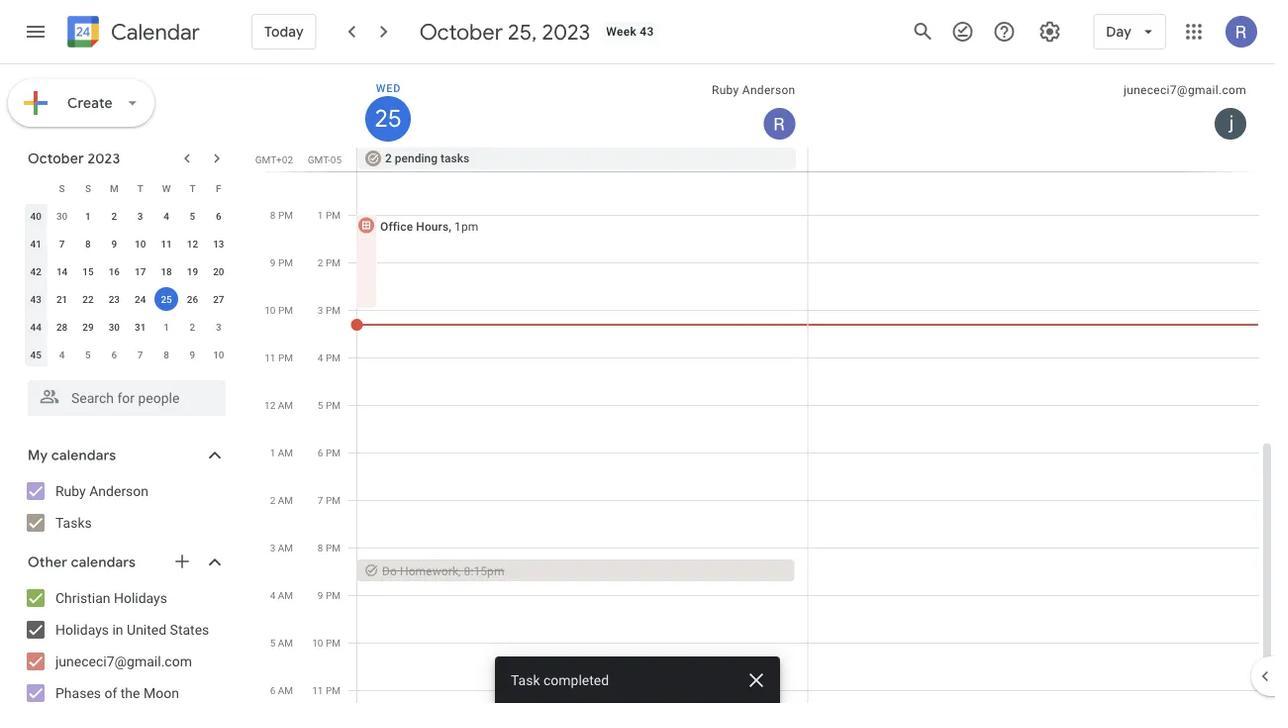 Task type: vqa. For each thing, say whether or not it's contained in the screenshot.
Tasks
yes



Task type: locate. For each thing, give the bounding box(es) containing it.
5 for 5 pm
[[318, 399, 323, 411]]

1 vertical spatial anderson
[[89, 483, 149, 499]]

4 am from the top
[[278, 542, 293, 554]]

5 down 4 am
[[270, 637, 276, 649]]

0 horizontal spatial 12
[[187, 238, 198, 250]]

am left 5 pm
[[278, 399, 293, 411]]

1 horizontal spatial 25
[[373, 103, 401, 134]]

11 up 12 am
[[265, 352, 276, 364]]

6 left november 7 element
[[111, 349, 117, 361]]

25
[[373, 103, 401, 134], [161, 293, 172, 305]]

settings menu image
[[1038, 20, 1062, 44]]

0 vertical spatial 11
[[161, 238, 172, 250]]

november 8 element
[[155, 343, 178, 367]]

2 vertical spatial 12
[[265, 399, 276, 411]]

4 for 4 pm
[[318, 352, 323, 364]]

office
[[380, 219, 413, 233]]

1 vertical spatial 30
[[109, 321, 120, 333]]

row containing 42
[[23, 258, 232, 285]]

calendars up christian holidays
[[71, 554, 136, 572]]

1 horizontal spatial t
[[190, 182, 196, 194]]

4 down 3 pm
[[318, 352, 323, 364]]

3
[[138, 210, 143, 222], [318, 304, 323, 316], [216, 321, 222, 333], [270, 542, 276, 554]]

october for october 25, 2023
[[420, 18, 503, 46]]

4 row from the top
[[23, 258, 232, 285]]

s up september 30 element
[[59, 182, 65, 194]]

pm up 2 pm
[[326, 209, 341, 221]]

None search field
[[0, 372, 246, 416]]

1 vertical spatial 12
[[187, 238, 198, 250]]

7 am from the top
[[278, 685, 293, 696]]

30 right the 40
[[56, 210, 68, 222]]

8 up 15 element
[[85, 238, 91, 250]]

2 horizontal spatial 12
[[312, 161, 323, 173]]

am down 4 am
[[278, 637, 293, 649]]

1 horizontal spatial ruby anderson
[[712, 83, 796, 97]]

calendars
[[51, 447, 116, 465], [71, 554, 136, 572]]

2 pending tasks row
[[349, 148, 1276, 171]]

15 element
[[76, 260, 100, 283]]

1 vertical spatial 10 pm
[[312, 637, 341, 649]]

1 vertical spatial 2023
[[88, 150, 120, 167]]

9 pm
[[270, 257, 293, 268], [318, 589, 341, 601]]

2 down 1 pm
[[318, 257, 323, 268]]

05
[[331, 154, 342, 165]]

4 up 11 element
[[164, 210, 169, 222]]

november 6 element
[[102, 343, 126, 367]]

3 right november 2 element
[[216, 321, 222, 333]]

0 horizontal spatial 43
[[30, 293, 41, 305]]

2 am from the top
[[278, 447, 293, 459]]

0 horizontal spatial ruby
[[55, 483, 86, 499]]

w
[[162, 182, 171, 194]]

43
[[640, 25, 654, 39], [30, 293, 41, 305]]

row
[[23, 174, 232, 202], [23, 202, 232, 230], [23, 230, 232, 258], [23, 258, 232, 285], [23, 285, 232, 313], [23, 313, 232, 341], [23, 341, 232, 369]]

43 right week
[[640, 25, 654, 39]]

5 am from the top
[[278, 589, 293, 601]]

wednesday, october 25, today element
[[366, 96, 411, 142]]

1 vertical spatial 43
[[30, 293, 41, 305]]

3 pm
[[318, 304, 341, 316]]

14 element
[[50, 260, 74, 283]]

0 vertical spatial ruby
[[712, 83, 740, 97]]

5 for november 5 element
[[85, 349, 91, 361]]

0 vertical spatial 8 pm
[[270, 209, 293, 221]]

0 horizontal spatial october
[[28, 150, 84, 167]]

week 43
[[607, 25, 654, 39]]

5 left november 6 element
[[85, 349, 91, 361]]

2 for 2 pm
[[318, 257, 323, 268]]

30 right 29 element
[[109, 321, 120, 333]]

8 down gmt+02
[[270, 209, 276, 221]]

12 right 11 element
[[187, 238, 198, 250]]

22
[[82, 293, 94, 305]]

row group
[[23, 202, 232, 369]]

0 vertical spatial junececi7@gmail.com
[[1124, 83, 1247, 97]]

6 am from the top
[[278, 637, 293, 649]]

1 vertical spatial 9 pm
[[318, 589, 341, 601]]

m
[[110, 182, 119, 194]]

2 pm
[[318, 257, 341, 268]]

ruby anderson up '2 pending tasks' row on the top
[[712, 83, 796, 97]]

11 right '6 am'
[[312, 685, 323, 696]]

20 element
[[207, 260, 231, 283]]

1 vertical spatial october
[[28, 150, 84, 167]]

0 vertical spatial 25
[[373, 103, 401, 134]]

1
[[318, 209, 323, 221], [85, 210, 91, 222], [164, 321, 169, 333], [270, 447, 276, 459]]

2
[[385, 152, 392, 165], [111, 210, 117, 222], [318, 257, 323, 268], [190, 321, 195, 333], [270, 494, 276, 506]]

2 t from the left
[[190, 182, 196, 194]]

1 horizontal spatial october
[[420, 18, 503, 46]]

20
[[213, 265, 224, 277]]

0 vertical spatial calendars
[[51, 447, 116, 465]]

row containing 43
[[23, 285, 232, 313]]

5 row from the top
[[23, 285, 232, 313]]

1 right september 30 element
[[85, 210, 91, 222]]

3 down 2 am
[[270, 542, 276, 554]]

pm down 5 pm
[[326, 447, 341, 459]]

10 right november 9 element
[[213, 349, 224, 361]]

1 horizontal spatial holidays
[[114, 590, 167, 606]]

10 left 11 element
[[135, 238, 146, 250]]

create
[[67, 94, 113, 112]]

2 left pending on the top left of page
[[385, 152, 392, 165]]

october up september 30 element
[[28, 150, 84, 167]]

calendar heading
[[107, 18, 200, 46]]

1 right 31 element at the left top of page
[[164, 321, 169, 333]]

40
[[30, 210, 41, 222]]

0 horizontal spatial ,
[[449, 219, 452, 233]]

am down the 1 am
[[278, 494, 293, 506]]

wed
[[376, 82, 401, 94]]

10 element
[[128, 232, 152, 256]]

2 down the 1 am
[[270, 494, 276, 506]]

1 horizontal spatial 2023
[[542, 18, 591, 46]]

8 pm
[[270, 209, 293, 221], [318, 542, 341, 554]]

25, today element
[[155, 287, 178, 311]]

phases of the moon
[[55, 685, 179, 701]]

5
[[190, 210, 195, 222], [85, 349, 91, 361], [318, 399, 323, 411], [270, 637, 276, 649]]

7 right november 6 element
[[138, 349, 143, 361]]

junececi7@gmail.com down in
[[55, 653, 192, 670]]

4 left november 5 element
[[59, 349, 65, 361]]

7 row from the top
[[23, 341, 232, 369]]

30 inside september 30 element
[[56, 210, 68, 222]]

25 column header
[[358, 64, 809, 148]]

10 pm
[[265, 304, 293, 316], [312, 637, 341, 649]]

christian
[[55, 590, 110, 606]]

9 pm right 4 am
[[318, 589, 341, 601]]

10
[[135, 238, 146, 250], [265, 304, 276, 316], [213, 349, 224, 361], [312, 637, 323, 649]]

12 up the 1 am
[[265, 399, 276, 411]]

4 for november 4 element at the left
[[59, 349, 65, 361]]

1 horizontal spatial 7 pm
[[318, 494, 341, 506]]

0 vertical spatial 11 pm
[[265, 352, 293, 364]]

0 horizontal spatial 11
[[161, 238, 172, 250]]

0 horizontal spatial junececi7@gmail.com
[[55, 653, 192, 670]]

0 vertical spatial ruby anderson
[[712, 83, 796, 97]]

6
[[216, 210, 222, 222], [111, 349, 117, 361], [318, 447, 323, 459], [270, 685, 276, 696]]

1 down 12 pm
[[318, 209, 323, 221]]

25,
[[508, 18, 537, 46]]

calendars for my calendars
[[51, 447, 116, 465]]

0 vertical spatial 10 pm
[[265, 304, 293, 316]]

0 vertical spatial october
[[420, 18, 503, 46]]

10 pm right 5 am
[[312, 637, 341, 649]]

november 7 element
[[128, 343, 152, 367]]

8 right november 7 element
[[164, 349, 169, 361]]

1 horizontal spatial 8 pm
[[318, 542, 341, 554]]

november 1 element
[[155, 315, 178, 339]]

am up 4 am
[[278, 542, 293, 554]]

0 horizontal spatial anderson
[[89, 483, 149, 499]]

0 vertical spatial 30
[[56, 210, 68, 222]]

11 pm right '6 am'
[[312, 685, 341, 696]]

8:15pm
[[464, 564, 505, 578]]

1 horizontal spatial 11
[[265, 352, 276, 364]]

16 element
[[102, 260, 126, 283]]

office hours , 1pm
[[380, 219, 479, 233]]

row containing 41
[[23, 230, 232, 258]]

0 horizontal spatial ruby anderson
[[55, 483, 149, 499]]

42
[[30, 265, 41, 277]]

homework
[[400, 564, 459, 578]]

12 inside 12 element
[[187, 238, 198, 250]]

23 element
[[102, 287, 126, 311]]

of
[[104, 685, 117, 701]]

, for homework
[[459, 564, 461, 578]]

1 vertical spatial ,
[[459, 564, 461, 578]]

1 vertical spatial 11 pm
[[312, 685, 341, 696]]

t right the m
[[137, 182, 143, 194]]

22 element
[[76, 287, 100, 311]]

do homework , 8:15pm
[[382, 564, 505, 578]]

2 inside button
[[385, 152, 392, 165]]

f
[[216, 182, 221, 194]]

10 pm left 3 pm
[[265, 304, 293, 316]]

2023 right 25,
[[542, 18, 591, 46]]

october left 25,
[[420, 18, 503, 46]]

2023 up the m
[[88, 150, 120, 167]]

holidays
[[114, 590, 167, 606], [55, 622, 109, 638]]

junececi7@gmail.com inside other calendars list
[[55, 653, 192, 670]]

7 pm
[[270, 161, 293, 173], [318, 494, 341, 506]]

0 vertical spatial 7 pm
[[270, 161, 293, 173]]

2 row from the top
[[23, 202, 232, 230]]

3 am from the top
[[278, 494, 293, 506]]

junececi7@gmail.com
[[1124, 83, 1247, 97], [55, 653, 192, 670]]

1 down 12 am
[[270, 447, 276, 459]]

8 pm left 1 pm
[[270, 209, 293, 221]]

am down 5 am
[[278, 685, 293, 696]]

1 vertical spatial 7 pm
[[318, 494, 341, 506]]

0 horizontal spatial 8 pm
[[270, 209, 293, 221]]

calendars for other calendars
[[71, 554, 136, 572]]

1 t from the left
[[137, 182, 143, 194]]

row group inside october 2023 grid
[[23, 202, 232, 369]]

9
[[111, 238, 117, 250], [270, 257, 276, 268], [190, 349, 195, 361], [318, 589, 323, 601]]

am for 6 am
[[278, 685, 293, 696]]

12
[[312, 161, 323, 173], [187, 238, 198, 250], [265, 399, 276, 411]]

task completed
[[511, 672, 609, 688]]

1 for 1 am
[[270, 447, 276, 459]]

10 right 5 am
[[312, 637, 323, 649]]

1 vertical spatial ruby anderson
[[55, 483, 149, 499]]

4 for 4 am
[[270, 589, 276, 601]]

3 inside november 3 element
[[216, 321, 222, 333]]

1 am from the top
[[278, 399, 293, 411]]

12 left 05
[[312, 161, 323, 173]]

am left 6 pm
[[278, 447, 293, 459]]

8
[[270, 209, 276, 221], [85, 238, 91, 250], [164, 349, 169, 361], [318, 542, 323, 554]]

25 inside cell
[[161, 293, 172, 305]]

0 horizontal spatial 30
[[56, 210, 68, 222]]

0 horizontal spatial 25
[[161, 293, 172, 305]]

2 pending tasks
[[385, 152, 470, 165]]

pm left 1 pm
[[278, 209, 293, 221]]

15
[[82, 265, 94, 277]]

0 horizontal spatial 11 pm
[[265, 352, 293, 364]]

the
[[121, 685, 140, 701]]

1 horizontal spatial 30
[[109, 321, 120, 333]]

1 vertical spatial 8 pm
[[318, 542, 341, 554]]

1 horizontal spatial 43
[[640, 25, 654, 39]]

am for 1 am
[[278, 447, 293, 459]]

2 vertical spatial 11
[[312, 685, 323, 696]]

junececi7@gmail.com down day dropdown button
[[1124, 83, 1247, 97]]

24 element
[[128, 287, 152, 311]]

, left 8:15pm on the bottom of the page
[[459, 564, 461, 578]]

11 pm up 12 am
[[265, 352, 293, 364]]

11 pm
[[265, 352, 293, 364], [312, 685, 341, 696]]

anderson down my calendars dropdown button
[[89, 483, 149, 499]]

4
[[164, 210, 169, 222], [59, 349, 65, 361], [318, 352, 323, 364], [270, 589, 276, 601]]

1 vertical spatial ruby
[[55, 483, 86, 499]]

6 for november 6 element
[[111, 349, 117, 361]]

1 vertical spatial junececi7@gmail.com
[[55, 653, 192, 670]]

ruby anderson down my calendars dropdown button
[[55, 483, 149, 499]]

1 horizontal spatial s
[[85, 182, 91, 194]]

row containing 44
[[23, 313, 232, 341]]

9 left 10 element
[[111, 238, 117, 250]]

7
[[270, 161, 276, 173], [59, 238, 65, 250], [138, 349, 143, 361], [318, 494, 323, 506]]

17
[[135, 265, 146, 277]]

pm right 5 am
[[326, 637, 341, 649]]

anderson
[[743, 83, 796, 97], [89, 483, 149, 499]]

november 9 element
[[181, 343, 205, 367]]

7 pm down 6 pm
[[318, 494, 341, 506]]

christian holidays
[[55, 590, 167, 606]]

october
[[420, 18, 503, 46], [28, 150, 84, 167]]

0 horizontal spatial s
[[59, 182, 65, 194]]

1 horizontal spatial 12
[[265, 399, 276, 411]]

0 vertical spatial 12
[[312, 161, 323, 173]]

am up 5 am
[[278, 589, 293, 601]]

ruby
[[712, 83, 740, 97], [55, 483, 86, 499]]

2 for 2 am
[[270, 494, 276, 506]]

november 2 element
[[181, 315, 205, 339]]

my calendars
[[28, 447, 116, 465]]

1 horizontal spatial ,
[[459, 564, 461, 578]]

1 for 1 pm
[[318, 209, 323, 221]]

,
[[449, 219, 452, 233], [459, 564, 461, 578]]

9 right 20 element
[[270, 257, 276, 268]]

24
[[135, 293, 146, 305]]

4 up 5 am
[[270, 589, 276, 601]]

0 vertical spatial anderson
[[743, 83, 796, 97]]

1 am
[[270, 447, 293, 459]]

, left 1pm
[[449, 219, 452, 233]]

t right w
[[190, 182, 196, 194]]

12 pm
[[312, 161, 341, 173]]

1 row from the top
[[23, 174, 232, 202]]

3 up 4 pm
[[318, 304, 323, 316]]

6 row from the top
[[23, 313, 232, 341]]

tasks
[[55, 515, 92, 531]]

11
[[161, 238, 172, 250], [265, 352, 276, 364], [312, 685, 323, 696]]

0 vertical spatial ,
[[449, 219, 452, 233]]

11 inside october 2023 grid
[[161, 238, 172, 250]]

moon
[[144, 685, 179, 701]]

2023
[[542, 18, 591, 46], [88, 150, 120, 167]]

9 pm left 2 pm
[[270, 257, 293, 268]]

holidays up united
[[114, 590, 167, 606]]

0 horizontal spatial 9 pm
[[270, 257, 293, 268]]

1 horizontal spatial ruby
[[712, 83, 740, 97]]

1 vertical spatial 25
[[161, 293, 172, 305]]

s
[[59, 182, 65, 194], [85, 182, 91, 194]]

am for 2 am
[[278, 494, 293, 506]]

43 left 21
[[30, 293, 41, 305]]

41
[[30, 238, 41, 250]]

4 am
[[270, 589, 293, 601]]

pm left 2 pm
[[278, 257, 293, 268]]

1 vertical spatial holidays
[[55, 622, 109, 638]]

6 right the 1 am
[[318, 447, 323, 459]]

holidays down christian
[[55, 622, 109, 638]]

2 left november 3 element
[[190, 321, 195, 333]]

30 inside 30 "element"
[[109, 321, 120, 333]]

2 am
[[270, 494, 293, 506]]

1 horizontal spatial anderson
[[743, 83, 796, 97]]

8 pm right 3 am
[[318, 542, 341, 554]]

0 vertical spatial 43
[[640, 25, 654, 39]]

1 horizontal spatial junececi7@gmail.com
[[1124, 83, 1247, 97]]

6 down 5 am
[[270, 685, 276, 696]]

27
[[213, 293, 224, 305]]

row group containing 40
[[23, 202, 232, 369]]

11 right 10 element
[[161, 238, 172, 250]]

0 horizontal spatial t
[[137, 182, 143, 194]]

1 horizontal spatial 10 pm
[[312, 637, 341, 649]]

3 row from the top
[[23, 230, 232, 258]]

september 30 element
[[50, 204, 74, 228]]

1 vertical spatial calendars
[[71, 554, 136, 572]]

my calendars list
[[4, 476, 246, 539]]

0 vertical spatial holidays
[[114, 590, 167, 606]]

calendars right my
[[51, 447, 116, 465]]

0 horizontal spatial 10 pm
[[265, 304, 293, 316]]

other calendars button
[[4, 547, 246, 579]]



Task type: describe. For each thing, give the bounding box(es) containing it.
25 inside wed 25
[[373, 103, 401, 134]]

tasks
[[441, 152, 470, 165]]

7 left gmt-
[[270, 161, 276, 173]]

30 for 30 "element"
[[109, 321, 120, 333]]

pm left gmt-
[[278, 161, 293, 173]]

am for 3 am
[[278, 542, 293, 554]]

november 5 element
[[76, 343, 100, 367]]

holidays in united states
[[55, 622, 209, 638]]

completed
[[544, 672, 609, 688]]

anderson inside 25 column header
[[743, 83, 796, 97]]

0 horizontal spatial holidays
[[55, 622, 109, 638]]

my
[[28, 447, 48, 465]]

12 element
[[181, 232, 205, 256]]

create button
[[8, 79, 154, 127]]

pm down 1 pm
[[326, 257, 341, 268]]

11 element
[[155, 232, 178, 256]]

30 for september 30 element
[[56, 210, 68, 222]]

29 element
[[76, 315, 100, 339]]

7 right the 41
[[59, 238, 65, 250]]

hours
[[416, 219, 449, 233]]

pm right 3 am
[[326, 542, 341, 554]]

october 2023 grid
[[19, 174, 232, 369]]

calendar element
[[63, 12, 200, 55]]

14
[[56, 265, 68, 277]]

gmt-
[[308, 154, 331, 165]]

9 right 4 am
[[318, 589, 323, 601]]

9 left november 10 element
[[190, 349, 195, 361]]

3 up 10 element
[[138, 210, 143, 222]]

1 for november 1 element
[[164, 321, 169, 333]]

other calendars list
[[4, 582, 246, 704]]

16
[[109, 265, 120, 277]]

october for october 2023
[[28, 150, 84, 167]]

2 pending tasks button
[[358, 148, 796, 169]]

today button
[[252, 8, 317, 55]]

43 inside 'row group'
[[30, 293, 41, 305]]

12 for 12 am
[[265, 399, 276, 411]]

main drawer image
[[24, 20, 48, 44]]

23
[[109, 293, 120, 305]]

november 4 element
[[50, 343, 74, 367]]

0 vertical spatial 9 pm
[[270, 257, 293, 268]]

1 horizontal spatial 11 pm
[[312, 685, 341, 696]]

5 am
[[270, 637, 293, 649]]

28 element
[[50, 315, 74, 339]]

19 element
[[181, 260, 205, 283]]

junececi7@gmail.com inside 25 grid
[[1124, 83, 1247, 97]]

5 for 5 am
[[270, 637, 276, 649]]

3 for november 3 element
[[216, 321, 222, 333]]

pm down 3 pm
[[326, 352, 341, 364]]

task
[[511, 672, 540, 688]]

28
[[56, 321, 68, 333]]

21
[[56, 293, 68, 305]]

ruby inside my calendars list
[[55, 483, 86, 499]]

17 element
[[128, 260, 152, 283]]

pending
[[395, 152, 438, 165]]

my calendars button
[[4, 440, 246, 472]]

pm up 6 pm
[[326, 399, 341, 411]]

0 horizontal spatial 7 pm
[[270, 161, 293, 173]]

1 pm
[[318, 209, 341, 221]]

6 for 6 am
[[270, 685, 276, 696]]

26 element
[[181, 287, 205, 311]]

phases
[[55, 685, 101, 701]]

26
[[187, 293, 198, 305]]

13 element
[[207, 232, 231, 256]]

, for hours
[[449, 219, 452, 233]]

pm down 6 pm
[[326, 494, 341, 506]]

pm left 3 pm
[[278, 304, 293, 316]]

wed 25
[[373, 82, 401, 134]]

13
[[213, 238, 224, 250]]

other calendars
[[28, 554, 136, 572]]

ruby inside 25 column header
[[712, 83, 740, 97]]

calendar
[[111, 18, 200, 46]]

row containing 45
[[23, 341, 232, 369]]

1 horizontal spatial 9 pm
[[318, 589, 341, 601]]

0 vertical spatial 2023
[[542, 18, 591, 46]]

12 for 12 pm
[[312, 161, 323, 173]]

45
[[30, 349, 41, 361]]

day
[[1107, 23, 1132, 41]]

states
[[170, 622, 209, 638]]

44
[[30, 321, 41, 333]]

pm right '6 am'
[[326, 685, 341, 696]]

21 element
[[50, 287, 74, 311]]

ruby anderson inside my calendars list
[[55, 483, 149, 499]]

am for 12 am
[[278, 399, 293, 411]]

7 right 2 am
[[318, 494, 323, 506]]

day button
[[1094, 8, 1167, 55]]

2 horizontal spatial 11
[[312, 685, 323, 696]]

week
[[607, 25, 637, 39]]

4 pm
[[318, 352, 341, 364]]

31
[[135, 321, 146, 333]]

do
[[382, 564, 397, 578]]

0 horizontal spatial 2023
[[88, 150, 120, 167]]

25 cell
[[153, 285, 180, 313]]

october 25, 2023
[[420, 18, 591, 46]]

6 for 6 pm
[[318, 447, 323, 459]]

12 for 12
[[187, 238, 198, 250]]

3 for 3 pm
[[318, 304, 323, 316]]

pm up 4 pm
[[326, 304, 341, 316]]

30 element
[[102, 315, 126, 339]]

6 up the 13 element
[[216, 210, 222, 222]]

pm up 1 pm
[[326, 161, 341, 173]]

gmt+02
[[255, 154, 293, 165]]

row containing s
[[23, 174, 232, 202]]

8 right 3 am
[[318, 542, 323, 554]]

1pm
[[455, 219, 479, 233]]

november 10 element
[[207, 343, 231, 367]]

6 pm
[[318, 447, 341, 459]]

18
[[161, 265, 172, 277]]

anderson inside my calendars list
[[89, 483, 149, 499]]

3 am
[[270, 542, 293, 554]]

pm left 4 pm
[[278, 352, 293, 364]]

am for 4 am
[[278, 589, 293, 601]]

gmt-05
[[308, 154, 342, 165]]

united
[[127, 622, 167, 638]]

october 2023
[[28, 150, 120, 167]]

1 vertical spatial 11
[[265, 352, 276, 364]]

pm right 4 am
[[326, 589, 341, 601]]

2 s from the left
[[85, 182, 91, 194]]

row containing 40
[[23, 202, 232, 230]]

5 pm
[[318, 399, 341, 411]]

25 grid
[[254, 64, 1276, 704]]

ruby anderson inside 25 column header
[[712, 83, 796, 97]]

12 am
[[265, 399, 293, 411]]

2 down the m
[[111, 210, 117, 222]]

10 right 27 "element"
[[265, 304, 276, 316]]

Search for people text field
[[40, 380, 214, 416]]

6 am
[[270, 685, 293, 696]]

1 s from the left
[[59, 182, 65, 194]]

27 element
[[207, 287, 231, 311]]

2 for november 2 element
[[190, 321, 195, 333]]

2 for 2 pending tasks
[[385, 152, 392, 165]]

3 for 3 am
[[270, 542, 276, 554]]

today
[[264, 23, 304, 41]]

31 element
[[128, 315, 152, 339]]

add other calendars image
[[172, 552, 192, 572]]

18 element
[[155, 260, 178, 283]]

am for 5 am
[[278, 637, 293, 649]]

other
[[28, 554, 68, 572]]

5 up 12 element
[[190, 210, 195, 222]]

29
[[82, 321, 94, 333]]

19
[[187, 265, 198, 277]]

in
[[112, 622, 123, 638]]

november 3 element
[[207, 315, 231, 339]]



